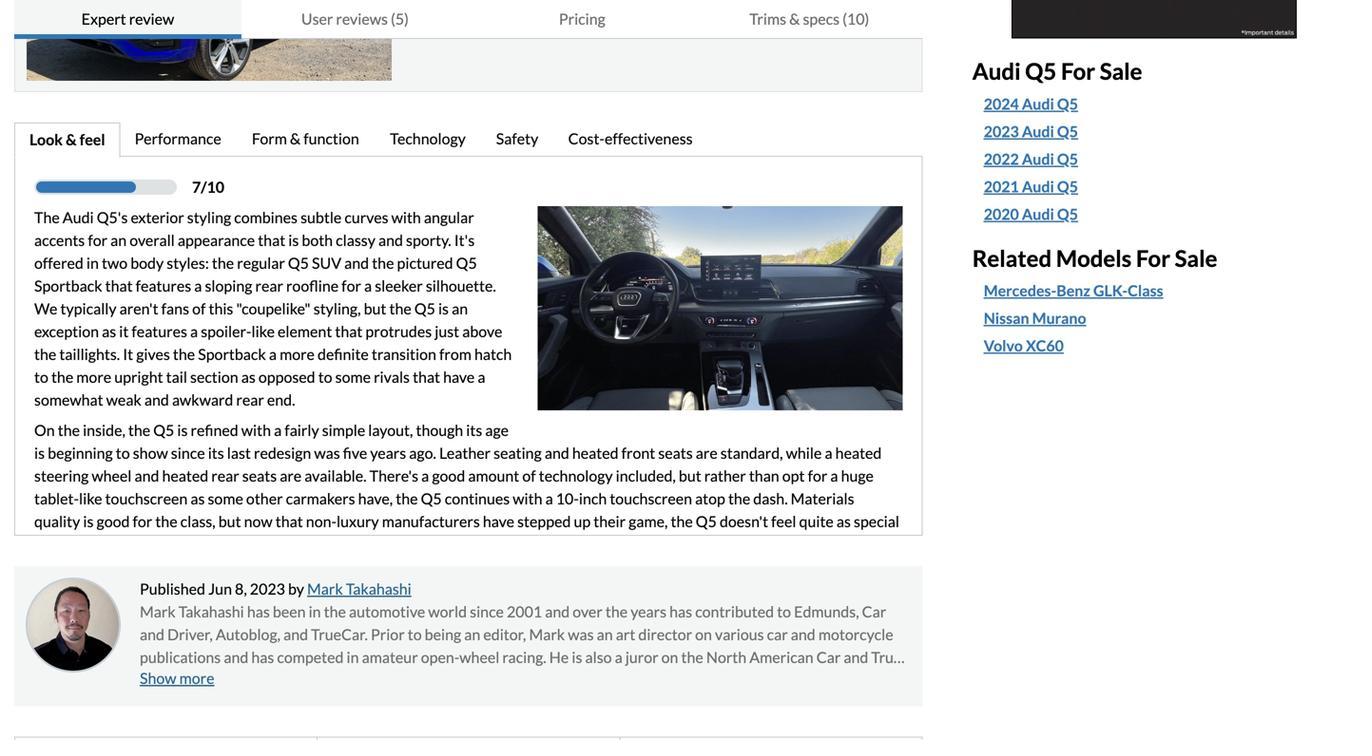 Task type: vqa. For each thing, say whether or not it's contained in the screenshot.
also
yes



Task type: locate. For each thing, give the bounding box(es) containing it.
overall
[[130, 231, 175, 250]]

2024 audi q5 link down advertisement region
[[984, 93, 1336, 115]]

amount
[[468, 467, 520, 486]]

1 vertical spatial with
[[241, 421, 271, 440]]

but up 'protrudes'
[[364, 300, 387, 318]]

a left 10-
[[546, 490, 553, 508]]

tab list containing performance
[[14, 123, 923, 158]]

but inside 'the audi q5's exterior styling combines subtle curves with angular accents for an overall appearance that is both classy and sporty. it's offered in two body styles: the regular q5 suv and the pictured q5 sportback that features a sloping rear roofline for a sleeker silhouette. we typically aren't fans of this "coupelike" styling, but the q5 is an exception as it features a spoiler-like element that protrudes just above the taillights. it gives the sportback a more definite transition from hatch to the more upright tail section as opposed to some rivals that have a somewhat weak and awkward rear end.'
[[364, 300, 387, 318]]

1 horizontal spatial some
[[335, 368, 371, 387]]

0 horizontal spatial its
[[208, 444, 224, 463]]

1 vertical spatial up
[[879, 535, 896, 554]]

of inside 'the audi q5's exterior styling combines subtle curves with angular accents for an overall appearance that is both classy and sporty. it's offered in two body styles: the regular q5 suv and the pictured q5 sportback that features a sloping rear roofline for a sleeker silhouette. we typically aren't fans of this "coupelike" styling, but the q5 is an exception as it features a spoiler-like element that protrudes just above the taillights. it gives the sportback a more definite transition from hatch to the more upright tail section as opposed to some rivals that have a somewhat weak and awkward rear end.'
[[192, 300, 206, 318]]

is right he
[[572, 649, 582, 667]]

tab list
[[14, 0, 923, 39], [14, 123, 923, 158], [14, 738, 923, 741]]

over down back.
[[168, 558, 198, 577]]

audi q5 for sale
[[973, 58, 1143, 85]]

0 horizontal spatial are
[[280, 467, 302, 486]]

& for function
[[290, 129, 301, 148]]

seating
[[494, 444, 542, 463]]

0 horizontal spatial was
[[314, 444, 340, 463]]

2023 for by
[[250, 580, 285, 599]]

performance tab
[[120, 123, 238, 158]]

driver,
[[167, 626, 213, 644]]

was up the also
[[568, 626, 594, 644]]

sale for audi q5 for sale
[[1100, 58, 1143, 85]]

1 vertical spatial wheel
[[460, 649, 500, 667]]

children
[[51, 558, 106, 577]]

heated up huge
[[836, 444, 882, 463]]

1 vertical spatial are
[[280, 467, 302, 486]]

a down ago.
[[421, 467, 429, 486]]

year
[[181, 671, 212, 690]]

more down publications
[[179, 670, 214, 688]]

1 horizontal spatial sportback
[[198, 345, 266, 364]]

1 horizontal spatial up
[[879, 535, 896, 554]]

0 vertical spatial tab list
[[14, 0, 923, 39]]

0 horizontal spatial since
[[171, 444, 205, 463]]

more
[[280, 345, 315, 364], [76, 368, 111, 387], [548, 535, 583, 554], [179, 670, 214, 688]]

0 horizontal spatial sportback
[[34, 277, 102, 295]]

effectiveness
[[605, 129, 693, 148]]

as up taillights.
[[102, 322, 116, 341]]

0 horizontal spatial &
[[66, 130, 77, 149]]

1 horizontal spatial feel
[[771, 513, 796, 531]]

1 vertical spatial for
[[1136, 245, 1171, 272]]

and down the motorcycle
[[844, 649, 869, 667]]

up down special
[[879, 535, 896, 554]]

0 vertical spatial up
[[574, 513, 591, 531]]

editor,
[[483, 626, 526, 644]]

pictured
[[397, 254, 453, 273]]

five
[[343, 444, 367, 463]]

transition
[[372, 345, 436, 364]]

mark up he
[[529, 626, 565, 644]]

of inside on the inside, the q5 is refined with a fairly simple layout, though its age is beginning to show since its last redesign was five years ago. leather seating and heated front seats are standard, while a heated steering wheel and heated rear seats are available. there's a good amount of technology included, but rather than opt for a huge tablet-like touchscreen as some other carmakers have, the q5 continues with a 10-inch touchscreen atop the dash. materials quality is good for the class, but now that non-luxury manufacturers have stepped up their game, the q5 doesn't feel quite as special as it did a few years back. rear-seat passengers are surrounded by harder and more durable plastic elements which should stand up to children and pets over time.
[[522, 467, 536, 486]]

takahashi up the automotive
[[346, 580, 412, 599]]

1 vertical spatial like
[[79, 490, 102, 508]]

& inside trims & specs (10) tab
[[790, 10, 800, 28]]

car down the motorcycle
[[817, 649, 841, 667]]

luxury
[[337, 513, 379, 531]]

exception
[[34, 322, 99, 341]]

cost-effectiveness tab
[[554, 123, 710, 158]]

over
[[168, 558, 198, 577], [573, 603, 603, 622]]

0 vertical spatial some
[[335, 368, 371, 387]]

cost-
[[568, 129, 605, 148]]

an left art
[[597, 626, 613, 644]]

that inside on the inside, the q5 is refined with a fairly simple layout, though its age is beginning to show since its last redesign was five years ago. leather seating and heated front seats are standard, while a heated steering wheel and heated rear seats are available. there's a good amount of technology included, but rather than opt for a huge tablet-like touchscreen as some other carmakers have, the q5 continues with a 10-inch touchscreen atop the dash. materials quality is good for the class, but now that non-luxury manufacturers have stepped up their game, the q5 doesn't feel quite as special as it did a few years back. rear-seat passengers are surrounded by harder and more durable plastic elements which should stand up to children and pets over time.
[[276, 513, 303, 531]]

stepped
[[517, 513, 571, 531]]

2023 right 8,
[[250, 580, 285, 599]]

to left children on the left
[[34, 558, 48, 577]]

audi up 2024
[[973, 58, 1021, 85]]

0 horizontal spatial heated
[[162, 467, 208, 486]]

2024 audi q5 link
[[984, 93, 1336, 115], [984, 93, 1079, 115]]

is up did
[[83, 513, 94, 531]]

years down layout,
[[370, 444, 406, 463]]

some inside 'the audi q5's exterior styling combines subtle curves with angular accents for an overall appearance that is both classy and sporty. it's offered in two body styles: the regular q5 suv and the pictured q5 sportback that features a sloping rear roofline for a sleeker silhouette. we typically aren't fans of this "coupelike" styling, but the q5 is an exception as it features a spoiler-like element that protrudes just above the taillights. it gives the sportback a more definite transition from hatch to the more upright tail section as opposed to some rivals that have a somewhat weak and awkward rear end.'
[[335, 368, 371, 387]]

to up "somewhat"
[[34, 368, 48, 387]]

are down luxury
[[348, 535, 369, 554]]

0 vertical spatial by
[[453, 535, 469, 554]]

1 horizontal spatial of
[[192, 300, 206, 318]]

juror
[[626, 649, 659, 667]]

0 vertical spatial like
[[252, 322, 275, 341]]

2 horizontal spatial of
[[522, 467, 536, 486]]

0 vertical spatial but
[[364, 300, 387, 318]]

0 vertical spatial wheel
[[92, 467, 132, 486]]

touchscreen up game,
[[610, 490, 692, 508]]

0 vertical spatial 2023
[[984, 122, 1019, 141]]

0 horizontal spatial like
[[79, 490, 102, 508]]

0 vertical spatial of
[[192, 300, 206, 318]]

over inside on the inside, the q5 is refined with a fairly simple layout, though its age is beginning to show since its last redesign was five years ago. leather seating and heated front seats are standard, while a heated steering wheel and heated rear seats are available. there's a good amount of technology included, but rather than opt for a huge tablet-like touchscreen as some other carmakers have, the q5 continues with a 10-inch touchscreen atop the dash. materials quality is good for the class, but now that non-luxury manufacturers have stepped up their game, the q5 doesn't feel quite as special as it did a few years back. rear-seat passengers are surrounded by harder and more durable plastic elements which should stand up to children and pets over time.
[[168, 558, 198, 577]]

feel down dash.
[[771, 513, 796, 531]]

performance
[[135, 129, 221, 148]]

2022
[[984, 150, 1019, 168]]

1 horizontal spatial on
[[695, 626, 712, 644]]

car
[[862, 603, 887, 622], [817, 649, 841, 667]]

of down publications
[[140, 671, 153, 690]]

by left harder
[[453, 535, 469, 554]]

0 horizontal spatial 2023
[[250, 580, 285, 599]]

1 tab list from the top
[[14, 0, 923, 39]]

2 horizontal spatial years
[[631, 603, 667, 622]]

function
[[304, 129, 359, 148]]

1 horizontal spatial are
[[348, 535, 369, 554]]

is inside mark takahashi has been in the automotive world since 2001 and over the years has contributed to edmunds, car and driver, autoblog, and truecar. prior to being an editor, mark was an art director on various car and motorcycle publications and has competed in amateur open-wheel racing. he is also a juror on the north american car and truck of the year awards.
[[572, 649, 582, 667]]

1 horizontal spatial but
[[364, 300, 387, 318]]

1 horizontal spatial for
[[1136, 245, 1171, 272]]

the up "somewhat"
[[51, 368, 73, 387]]

to right prior
[[408, 626, 422, 644]]

2 vertical spatial in
[[347, 649, 359, 667]]

1 horizontal spatial wheel
[[460, 649, 500, 667]]

seats up other
[[242, 467, 277, 486]]

the up sloping
[[212, 254, 234, 273]]

have inside on the inside, the q5 is refined with a fairly simple layout, though its age is beginning to show since its last redesign was five years ago. leather seating and heated front seats are standard, while a heated steering wheel and heated rear seats are available. there's a good amount of technology included, but rather than opt for a huge tablet-like touchscreen as some other carmakers have, the q5 continues with a 10-inch touchscreen atop the dash. materials quality is good for the class, but now that non-luxury manufacturers have stepped up their game, the q5 doesn't feel quite as special as it did a few years back. rear-seat passengers are surrounded by harder and more durable plastic elements which should stand up to children and pets over time.
[[483, 513, 515, 531]]

since inside mark takahashi has been in the automotive world since 2001 and over the years has contributed to edmunds, car and driver, autoblog, and truecar. prior to being an editor, mark was an art director on various car and motorcycle publications and has competed in amateur open-wheel racing. he is also a juror on the north american car and truck of the year awards.
[[470, 603, 504, 622]]

fairly
[[285, 421, 319, 440]]

over up the also
[[573, 603, 603, 622]]

form
[[252, 129, 287, 148]]

of for fans
[[192, 300, 206, 318]]

touchscreen
[[105, 490, 188, 508], [610, 490, 692, 508]]

is down the on
[[34, 444, 45, 463]]

2 vertical spatial mark
[[529, 626, 565, 644]]

its left age
[[466, 421, 482, 440]]

and up awards.
[[224, 649, 249, 667]]

wheel down beginning
[[92, 467, 132, 486]]

an
[[110, 231, 127, 250], [452, 300, 468, 318], [464, 626, 481, 644], [597, 626, 613, 644]]

like down steering
[[79, 490, 102, 508]]

safety tab
[[482, 123, 554, 158]]

show
[[140, 670, 176, 688]]

expert
[[81, 10, 126, 28]]

for up pets
[[133, 513, 152, 531]]

years inside mark takahashi has been in the automotive world since 2001 and over the years has contributed to edmunds, car and driver, autoblog, and truecar. prior to being an editor, mark was an art director on various car and motorcycle publications and has competed in amateur open-wheel racing. he is also a juror on the north american car and truck of the year awards.
[[631, 603, 667, 622]]

0 horizontal spatial feel
[[79, 130, 105, 149]]

2 tab list from the top
[[14, 123, 923, 158]]

2 vertical spatial are
[[348, 535, 369, 554]]

plastic
[[639, 535, 683, 554]]

1 vertical spatial sportback
[[198, 345, 266, 364]]

roofline
[[286, 277, 339, 295]]

since
[[171, 444, 205, 463], [470, 603, 504, 622]]

1 vertical spatial feel
[[771, 513, 796, 531]]

and up publications
[[140, 626, 164, 644]]

of inside mark takahashi has been in the automotive world since 2001 and over the years has contributed to edmunds, car and driver, autoblog, and truecar. prior to being an editor, mark was an art director on various car and motorcycle publications and has competed in amateur open-wheel racing. he is also a juror on the north american car and truck of the year awards.
[[140, 671, 153, 690]]

1 horizontal spatial good
[[432, 467, 465, 486]]

0 vertical spatial sale
[[1100, 58, 1143, 85]]

elements
[[686, 535, 747, 554]]

it inside 'the audi q5's exterior styling combines subtle curves with angular accents for an overall appearance that is both classy and sporty. it's offered in two body styles: the regular q5 suv and the pictured q5 sportback that features a sloping rear roofline for a sleeker silhouette. we typically aren't fans of this "coupelike" styling, but the q5 is an exception as it features a spoiler-like element that protrudes just above the taillights. it gives the sportback a more definite transition from hatch to the more upright tail section as opposed to some rivals that have a somewhat weak and awkward rear end.'
[[119, 322, 129, 341]]

user reviews (5)
[[301, 10, 409, 28]]

good down "leather"
[[432, 467, 465, 486]]

technology
[[539, 467, 613, 486]]

7
[[192, 178, 201, 196]]

since inside on the inside, the q5 is refined with a fairly simple layout, though its age is beginning to show since its last redesign was five years ago. leather seating and heated front seats are standard, while a heated steering wheel and heated rear seats are available. there's a good amount of technology included, but rather than opt for a huge tablet-like touchscreen as some other carmakers have, the q5 continues with a 10-inch touchscreen atop the dash. materials quality is good for the class, but now that non-luxury manufacturers have stepped up their game, the q5 doesn't feel quite as special as it did a few years back. rear-seat passengers are surrounded by harder and more durable plastic elements which should stand up to children and pets over time.
[[171, 444, 205, 463]]

the up show
[[128, 421, 150, 440]]

tab panel
[[14, 156, 923, 579]]

redesign
[[254, 444, 311, 463]]

and right car
[[791, 626, 816, 644]]

1 vertical spatial since
[[470, 603, 504, 622]]

7 / 10
[[192, 178, 224, 196]]

tab down american
[[621, 739, 922, 741]]

classy
[[336, 231, 376, 250]]

like inside 'the audi q5's exterior styling combines subtle curves with angular accents for an overall appearance that is both classy and sporty. it's offered in two body styles: the regular q5 suv and the pictured q5 sportback that features a sloping rear roofline for a sleeker silhouette. we typically aren't fans of this "coupelike" styling, but the q5 is an exception as it features a spoiler-like element that protrudes just above the taillights. it gives the sportback a more definite transition from hatch to the more upright tail section as opposed to some rivals that have a somewhat weak and awkward rear end.'
[[252, 322, 275, 341]]

2020 audi q5 link down "2021"
[[984, 203, 1079, 226]]

0 horizontal spatial sale
[[1100, 58, 1143, 85]]

takahashi
[[346, 580, 412, 599], [179, 603, 244, 622]]

in
[[86, 254, 99, 273], [309, 603, 321, 622], [347, 649, 359, 667]]

wheel down editor,
[[460, 649, 500, 667]]

passengers
[[270, 535, 345, 554]]

in inside 'the audi q5's exterior styling combines subtle curves with angular accents for an overall appearance that is both classy and sporty. it's offered in two body styles: the regular q5 suv and the pictured q5 sportback that features a sloping rear roofline for a sleeker silhouette. we typically aren't fans of this "coupelike" styling, but the q5 is an exception as it features a spoiler-like element that protrudes just above the taillights. it gives the sportback a more definite transition from hatch to the more upright tail section as opposed to some rivals that have a somewhat weak and awkward rear end.'
[[86, 254, 99, 273]]

rear
[[255, 277, 283, 295], [236, 391, 264, 409], [211, 467, 239, 486]]

0 vertical spatial car
[[862, 603, 887, 622]]

like down "coupelike"
[[252, 322, 275, 341]]

both
[[302, 231, 333, 250]]

which
[[750, 535, 789, 554]]

0 vertical spatial years
[[370, 444, 406, 463]]

1 vertical spatial was
[[568, 626, 594, 644]]

technology tab
[[376, 123, 482, 158]]

1 vertical spatial 2023
[[250, 580, 285, 599]]

1 vertical spatial sale
[[1175, 245, 1218, 272]]

an up two
[[110, 231, 127, 250]]

0 horizontal spatial with
[[241, 421, 271, 440]]

as
[[102, 322, 116, 341], [241, 368, 256, 387], [191, 490, 205, 508], [837, 513, 851, 531], [34, 535, 49, 554]]

1 horizontal spatial mark
[[307, 580, 343, 599]]

its down refined
[[208, 444, 224, 463]]

touchscreen down show
[[105, 490, 188, 508]]

2 horizontal spatial in
[[347, 649, 359, 667]]

1 vertical spatial it
[[51, 535, 61, 554]]

sportback down offered
[[34, 277, 102, 295]]

prior
[[371, 626, 405, 644]]

jun
[[208, 580, 232, 599]]

1 horizontal spatial it
[[119, 322, 129, 341]]

0 horizontal spatial have
[[443, 368, 475, 387]]

on
[[695, 626, 712, 644], [662, 649, 679, 667]]

surrounded
[[372, 535, 450, 554]]

0 horizontal spatial wheel
[[92, 467, 132, 486]]

that up passengers
[[276, 513, 303, 531]]

on up north
[[695, 626, 712, 644]]

1 horizontal spatial over
[[573, 603, 603, 622]]

1 vertical spatial seats
[[242, 467, 277, 486]]

to left show
[[116, 444, 130, 463]]

with up the last
[[241, 421, 271, 440]]

of left the "this"
[[192, 300, 206, 318]]

materials
[[791, 490, 855, 508]]

& inside form & function tab
[[290, 129, 301, 148]]

he
[[550, 649, 569, 667]]

trims & specs (10) tab
[[696, 0, 923, 39]]

0 horizontal spatial car
[[817, 649, 841, 667]]

0 horizontal spatial some
[[208, 490, 243, 508]]

the left north
[[681, 649, 704, 667]]

tab list containing expert review
[[14, 0, 923, 39]]

durable
[[586, 535, 636, 554]]

0 horizontal spatial touchscreen
[[105, 490, 188, 508]]

2020 audi q5 link
[[984, 203, 1336, 226], [984, 203, 1079, 226]]

but up atop
[[679, 467, 702, 486]]

form & function tab
[[238, 123, 376, 158]]

with inside 'the audi q5's exterior styling combines subtle curves with angular accents for an overall appearance that is both classy and sporty. it's offered in two body styles: the regular q5 suv and the pictured q5 sportback that features a sloping rear roofline for a sleeker silhouette. we typically aren't fans of this "coupelike" styling, but the q5 is an exception as it features a spoiler-like element that protrudes just above the taillights. it gives the sportback a more definite transition from hatch to the more upright tail section as opposed to some rivals that have a somewhat weak and awkward rear end.'
[[391, 208, 421, 227]]

american
[[750, 649, 814, 667]]

was inside on the inside, the q5 is refined with a fairly simple layout, though its age is beginning to show since its last redesign was five years ago. leather seating and heated front seats are standard, while a heated steering wheel and heated rear seats are available. there's a good amount of technology included, but rather than opt for a huge tablet-like touchscreen as some other carmakers have, the q5 continues with a 10-inch touchscreen atop the dash. materials quality is good for the class, but now that non-luxury manufacturers have stepped up their game, the q5 doesn't feel quite as special as it did a few years back. rear-seat passengers are surrounded by harder and more durable plastic elements which should stand up to children and pets over time.
[[314, 444, 340, 463]]

& inside the look & feel tab
[[66, 130, 77, 149]]

stand
[[839, 535, 876, 554]]

have down from
[[443, 368, 475, 387]]

that down "transition"
[[413, 368, 440, 387]]

feel inside on the inside, the q5 is refined with a fairly simple layout, though its age is beginning to show since its last redesign was five years ago. leather seating and heated front seats are standard, while a heated steering wheel and heated rear seats are available. there's a good amount of technology included, but rather than opt for a huge tablet-like touchscreen as some other carmakers have, the q5 continues with a 10-inch touchscreen atop the dash. materials quality is good for the class, but now that non-luxury manufacturers have stepped up their game, the q5 doesn't feel quite as special as it did a few years back. rear-seat passengers are surrounded by harder and more durable plastic elements which should stand up to children and pets over time.
[[771, 513, 796, 531]]

1 vertical spatial of
[[522, 467, 536, 486]]

2 vertical spatial rear
[[211, 467, 239, 486]]

the down the sleeker
[[389, 300, 412, 318]]

rather
[[705, 467, 746, 486]]

some down definite
[[335, 368, 371, 387]]

10-
[[556, 490, 579, 508]]

silhouette.
[[426, 277, 496, 295]]

while
[[786, 444, 822, 463]]

from
[[439, 345, 472, 364]]

2 horizontal spatial with
[[513, 490, 543, 508]]

an down silhouette.
[[452, 300, 468, 318]]

the up truecar. at the bottom
[[324, 603, 346, 622]]

1 horizontal spatial sale
[[1175, 245, 1218, 272]]

tab panel containing 7
[[14, 156, 923, 579]]

up down the inch
[[574, 513, 591, 531]]

refined
[[191, 421, 238, 440]]

0 vertical spatial good
[[432, 467, 465, 486]]

inside,
[[83, 421, 125, 440]]

volvo xc60 link
[[984, 335, 1064, 358]]

1 horizontal spatial its
[[466, 421, 482, 440]]

competed
[[277, 649, 344, 667]]

more down element
[[280, 345, 315, 364]]

0 vertical spatial it
[[119, 322, 129, 341]]

2 horizontal spatial mark
[[529, 626, 565, 644]]

features up gives
[[132, 322, 187, 341]]

2021
[[984, 177, 1019, 196]]

look & feel
[[29, 130, 105, 149]]

1 horizontal spatial 2023
[[984, 122, 1019, 141]]

as down quality
[[34, 535, 49, 554]]

has down autoblog,
[[251, 649, 274, 667]]

2 horizontal spatial but
[[679, 467, 702, 486]]

the up the sleeker
[[372, 254, 394, 273]]

2023 inside 2024 audi q5 2023 audi q5 2022 audi q5 2021 audi q5 2020 audi q5
[[984, 122, 1019, 141]]

2 vertical spatial but
[[218, 513, 241, 531]]

and up technology
[[545, 444, 570, 463]]

takahashi down jun
[[179, 603, 244, 622]]

review
[[129, 10, 174, 28]]

and right 2001
[[545, 603, 570, 622]]

the down publications
[[156, 671, 178, 690]]

0 horizontal spatial over
[[168, 558, 198, 577]]

1 horizontal spatial seats
[[658, 444, 693, 463]]

1 vertical spatial years
[[126, 535, 162, 554]]

awards.
[[214, 671, 269, 690]]

sale for related models for sale
[[1175, 245, 1218, 272]]

the
[[212, 254, 234, 273], [372, 254, 394, 273], [389, 300, 412, 318], [34, 345, 56, 364], [173, 345, 195, 364], [51, 368, 73, 387], [58, 421, 80, 440], [128, 421, 150, 440], [396, 490, 418, 508], [728, 490, 751, 508], [155, 513, 177, 531], [671, 513, 693, 531], [324, 603, 346, 622], [606, 603, 628, 622], [681, 649, 704, 667], [156, 671, 178, 690]]

0 horizontal spatial for
[[1061, 58, 1096, 85]]

heated down show
[[162, 467, 208, 486]]

2020 audi q5 link up class
[[984, 203, 1336, 226]]

2024 audi q5 link down audi q5 for sale
[[984, 93, 1079, 115]]

appearance
[[178, 231, 255, 250]]

0 horizontal spatial takahashi
[[179, 603, 244, 622]]

game,
[[629, 513, 668, 531]]

as right section
[[241, 368, 256, 387]]

manufacturers
[[382, 513, 480, 531]]

8,
[[235, 580, 247, 599]]

0 horizontal spatial on
[[662, 649, 679, 667]]

by
[[453, 535, 469, 554], [288, 580, 304, 599]]

2 vertical spatial years
[[631, 603, 667, 622]]

wheel inside mark takahashi has been in the automotive world since 2001 and over the years has contributed to edmunds, car and driver, autoblog, and truecar. prior to being an editor, mark was an art director on various car and motorcycle publications and has competed in amateur open-wheel racing. he is also a juror on the north american car and truck of the year awards.
[[460, 649, 500, 667]]

section
[[190, 368, 238, 387]]

combines
[[234, 208, 298, 227]]

over inside mark takahashi has been in the automotive world since 2001 and over the years has contributed to edmunds, car and driver, autoblog, and truecar. prior to being an editor, mark was an art director on various car and motorcycle publications and has competed in amateur open-wheel racing. he is also a juror on the north american car and truck of the year awards.
[[573, 603, 603, 622]]

in left two
[[86, 254, 99, 273]]

for
[[88, 231, 108, 250], [342, 277, 361, 295], [808, 467, 828, 486], [133, 513, 152, 531]]

2001
[[507, 603, 542, 622]]

age
[[485, 421, 509, 440]]

1 horizontal spatial &
[[290, 129, 301, 148]]

it left did
[[51, 535, 61, 554]]

but up rear-
[[218, 513, 241, 531]]

show
[[133, 444, 168, 463]]

but
[[364, 300, 387, 318], [679, 467, 702, 486], [218, 513, 241, 531]]

did
[[64, 535, 85, 554]]

mark takahashi link
[[307, 580, 412, 599]]

the audi q5's exterior styling combines subtle curves with angular accents for an overall appearance that is both classy and sporty. it's offered in two body styles: the regular q5 suv and the pictured q5 sportback that features a sloping rear roofline for a sleeker silhouette. we typically aren't fans of this "coupelike" styling, but the q5 is an exception as it features a spoiler-like element that protrudes just above the taillights. it gives the sportback a more definite transition from hatch to the more upright tail section as opposed to some rivals that have a somewhat weak and awkward rear end.
[[34, 208, 512, 409]]

front
[[622, 444, 656, 463]]

1 horizontal spatial with
[[391, 208, 421, 227]]

are down redesign
[[280, 467, 302, 486]]

tab
[[15, 739, 318, 741], [318, 739, 621, 741], [621, 739, 922, 741]]



Task type: describe. For each thing, give the bounding box(es) containing it.
the right the on
[[58, 421, 80, 440]]

& for specs
[[790, 10, 800, 28]]

beginning
[[48, 444, 113, 463]]

opt
[[783, 467, 805, 486]]

glk-
[[1094, 282, 1128, 300]]

it inside on the inside, the q5 is refined with a fairly simple layout, though its age is beginning to show since its last redesign was five years ago. leather seating and heated front seats are standard, while a heated steering wheel and heated rear seats are available. there's a good amount of technology included, but rather than opt for a huge tablet-like touchscreen as some other carmakers have, the q5 continues with a 10-inch touchscreen atop the dash. materials quality is good for the class, but now that non-luxury manufacturers have stepped up their game, the q5 doesn't feel quite as special as it did a few years back. rear-seat passengers are surrounded by harder and more durable plastic elements which should stand up to children and pets over time.
[[51, 535, 61, 554]]

tail
[[166, 368, 187, 387]]

layout,
[[368, 421, 413, 440]]

an right the being in the left bottom of the page
[[464, 626, 481, 644]]

wheel inside on the inside, the q5 is refined with a fairly simple layout, though its age is beginning to show since its last redesign was five years ago. leather seating and heated front seats are standard, while a heated steering wheel and heated rear seats are available. there's a good amount of technology included, but rather than opt for a huge tablet-like touchscreen as some other carmakers have, the q5 continues with a 10-inch touchscreen atop the dash. materials quality is good for the class, but now that non-luxury manufacturers have stepped up their game, the q5 doesn't feel quite as special as it did a few years back. rear-seat passengers are surrounded by harder and more durable plastic elements which should stand up to children and pets over time.
[[92, 467, 132, 486]]

look
[[29, 130, 63, 149]]

now
[[244, 513, 273, 531]]

2 horizontal spatial are
[[696, 444, 718, 463]]

fans
[[161, 300, 189, 318]]

nissan murano link
[[984, 307, 1087, 330]]

seat
[[240, 535, 267, 554]]

trims
[[750, 10, 787, 28]]

north
[[707, 649, 747, 667]]

and down curves at the top left of the page
[[379, 231, 403, 250]]

(5)
[[391, 10, 409, 28]]

a left the spoiler-
[[190, 322, 198, 341]]

the up plastic
[[671, 513, 693, 531]]

by inside on the inside, the q5 is refined with a fairly simple layout, though its age is beginning to show since its last redesign was five years ago. leather seating and heated front seats are standard, while a heated steering wheel and heated rear seats are available. there's a good amount of technology included, but rather than opt for a huge tablet-like touchscreen as some other carmakers have, the q5 continues with a 10-inch touchscreen atop the dash. materials quality is good for the class, but now that non-luxury manufacturers have stepped up their game, the q5 doesn't feel quite as special as it did a few years back. rear-seat passengers are surrounded by harder and more durable plastic elements which should stand up to children and pets over time.
[[453, 535, 469, 554]]

regular
[[237, 254, 285, 273]]

automotive
[[349, 603, 425, 622]]

class
[[1128, 282, 1164, 300]]

sleeker
[[375, 277, 423, 295]]

audi inside 'the audi q5's exterior styling combines subtle curves with angular accents for an overall appearance that is both classy and sporty. it's offered in two body styles: the regular q5 suv and the pictured q5 sportback that features a sloping rear roofline for a sleeker silhouette. we typically aren't fans of this "coupelike" styling, but the q5 is an exception as it features a spoiler-like element that protrudes just above the taillights. it gives the sportback a more definite transition from hatch to the more upright tail section as opposed to some rivals that have a somewhat weak and awkward rear end.'
[[63, 208, 94, 227]]

models
[[1056, 245, 1132, 272]]

time.
[[201, 558, 234, 577]]

2 horizontal spatial heated
[[836, 444, 882, 463]]

mark takahashi has been in the automotive world since 2001 and over the years has contributed to edmunds, car and driver, autoblog, and truecar. prior to being an editor, mark was an art director on various car and motorcycle publications and has competed in amateur open-wheel racing. he is also a juror on the north american car and truck of the year awards.
[[140, 603, 909, 690]]

the
[[34, 208, 60, 227]]

audi right 2022
[[1022, 150, 1055, 168]]

0 vertical spatial its
[[466, 421, 482, 440]]

1 vertical spatial features
[[132, 322, 187, 341]]

included,
[[616, 467, 676, 486]]

amateur
[[362, 649, 418, 667]]

nissan
[[984, 309, 1030, 328]]

pets
[[136, 558, 165, 577]]

the down there's
[[396, 490, 418, 508]]

takahashi inside mark takahashi has been in the automotive world since 2001 and over the years has contributed to edmunds, car and driver, autoblog, and truecar. prior to being an editor, mark was an art director on various car and motorcycle publications and has competed in amateur open-wheel racing. he is also a juror on the north american car and truck of the year awards.
[[179, 603, 244, 622]]

3 tab from the left
[[621, 739, 922, 741]]

audi right 2020
[[1022, 205, 1055, 223]]

was inside mark takahashi has been in the automotive world since 2001 and over the years has contributed to edmunds, car and driver, autoblog, and truecar. prior to being an editor, mark was an art director on various car and motorcycle publications and has competed in amateur open-wheel racing. he is also a juror on the north american car and truck of the year awards.
[[568, 626, 594, 644]]

offered
[[34, 254, 84, 273]]

should
[[792, 535, 836, 554]]

just
[[435, 322, 460, 341]]

more inside on the inside, the q5 is refined with a fairly simple layout, though its age is beginning to show since its last redesign was five years ago. leather seating and heated front seats are standard, while a heated steering wheel and heated rear seats are available. there's a good amount of technology included, but rather than opt for a huge tablet-like touchscreen as some other carmakers have, the q5 continues with a 10-inch touchscreen atop the dash. materials quality is good for the class, but now that non-luxury manufacturers have stepped up their game, the q5 doesn't feel quite as special as it did a few years back. rear-seat passengers are surrounded by harder and more durable plastic elements which should stand up to children and pets over time.
[[548, 535, 583, 554]]

other
[[246, 490, 283, 508]]

and down the "stepped"
[[520, 535, 545, 554]]

0 horizontal spatial up
[[574, 513, 591, 531]]

has up autoblog,
[[247, 603, 270, 622]]

sporty.
[[406, 231, 451, 250]]

the up tail
[[173, 345, 195, 364]]

for for q5
[[1061, 58, 1096, 85]]

the down exception
[[34, 345, 56, 364]]

to down definite
[[318, 368, 332, 387]]

a inside mark takahashi has been in the automotive world since 2001 and over the years has contributed to edmunds, car and driver, autoblog, and truecar. prior to being an editor, mark was an art director on various car and motorcycle publications and has competed in amateur open-wheel racing. he is also a juror on the north american car and truck of the year awards.
[[615, 649, 623, 667]]

available.
[[305, 467, 367, 486]]

huge
[[841, 467, 874, 486]]

of for amount
[[522, 467, 536, 486]]

tablet-
[[34, 490, 79, 508]]

have inside 'the audi q5's exterior styling combines subtle curves with angular accents for an overall appearance that is both classy and sporty. it's offered in two body styles: the regular q5 suv and the pictured q5 sportback that features a sloping rear roofline for a sleeker silhouette. we typically aren't fans of this "coupelike" styling, but the q5 is an exception as it features a spoiler-like element that protrudes just above the taillights. it gives the sportback a more definite transition from hatch to the more upright tail section as opposed to some rivals that have a somewhat weak and awkward rear end.'
[[443, 368, 475, 387]]

murano
[[1033, 309, 1087, 328]]

on
[[34, 421, 55, 440]]

3 tab list from the top
[[14, 738, 923, 741]]

a left huge
[[831, 467, 838, 486]]

0 vertical spatial sportback
[[34, 277, 102, 295]]

autoblog,
[[216, 626, 281, 644]]

and down upright
[[144, 391, 169, 409]]

two
[[102, 254, 128, 273]]

mercedes-benz glk-class link
[[984, 280, 1164, 303]]

& for feel
[[66, 130, 77, 149]]

reviews
[[336, 10, 388, 28]]

atop
[[695, 490, 726, 508]]

advertisement region
[[1012, 0, 1297, 39]]

have,
[[358, 490, 393, 508]]

a up redesign
[[274, 421, 282, 440]]

above
[[462, 322, 502, 341]]

has up director
[[670, 603, 692, 622]]

/
[[201, 178, 207, 196]]

for up "materials"
[[808, 467, 828, 486]]

mark takahashi cargurus author photo. image
[[26, 578, 121, 673]]

0 vertical spatial mark
[[307, 580, 343, 599]]

look & feel tab
[[14, 123, 120, 158]]

that up definite
[[335, 322, 363, 341]]

and down the few
[[109, 558, 133, 577]]

0 vertical spatial on
[[695, 626, 712, 644]]

hatch
[[475, 345, 512, 364]]

a right while
[[825, 444, 833, 463]]

0 horizontal spatial years
[[126, 535, 162, 554]]

0 horizontal spatial by
[[288, 580, 304, 599]]

to up car
[[777, 603, 791, 622]]

expert review tab
[[14, 0, 242, 39]]

0 vertical spatial takahashi
[[346, 580, 412, 599]]

1 vertical spatial good
[[97, 513, 130, 531]]

quality
[[34, 513, 80, 531]]

and down show
[[135, 467, 159, 486]]

curves
[[345, 208, 389, 227]]

user reviews (5) tab
[[242, 0, 469, 39]]

1 vertical spatial in
[[309, 603, 321, 622]]

some inside on the inside, the q5 is refined with a fairly simple layout, though its age is beginning to show since its last redesign was five years ago. leather seating and heated front seats are standard, while a heated steering wheel and heated rear seats are available. there's a good amount of technology included, but rather than opt for a huge tablet-like touchscreen as some other carmakers have, the q5 continues with a 10-inch touchscreen atop the dash. materials quality is good for the class, but now that non-luxury manufacturers have stepped up their game, the q5 doesn't feel quite as special as it did a few years back. rear-seat passengers are surrounded by harder and more durable plastic elements which should stand up to children and pets over time.
[[208, 490, 243, 508]]

related
[[973, 245, 1052, 272]]

2024 audi q5 2023 audi q5 2022 audi q5 2021 audi q5 2020 audi q5
[[984, 95, 1079, 223]]

spoiler-
[[201, 322, 252, 341]]

like inside on the inside, the q5 is refined with a fairly simple layout, though its age is beginning to show since its last redesign was five years ago. leather seating and heated front seats are standard, while a heated steering wheel and heated rear seats are available. there's a good amount of technology included, but rather than opt for a huge tablet-like touchscreen as some other carmakers have, the q5 continues with a 10-inch touchscreen atop the dash. materials quality is good for the class, but now that non-luxury manufacturers have stepped up their game, the q5 doesn't feel quite as special as it did a few years back. rear-seat passengers are surrounded by harder and more durable plastic elements which should stand up to children and pets over time.
[[79, 490, 102, 508]]

styling
[[187, 208, 231, 227]]

a right did
[[88, 535, 96, 554]]

feel inside tab
[[79, 130, 105, 149]]

1 vertical spatial but
[[679, 467, 702, 486]]

1 horizontal spatial car
[[862, 603, 887, 622]]

1 tab from the left
[[15, 739, 318, 741]]

2 vertical spatial with
[[513, 490, 543, 508]]

for up styling,
[[342, 277, 361, 295]]

director
[[639, 626, 692, 644]]

photo by mark takahashi. 2023 audi q5 interior. image
[[538, 206, 903, 411]]

2020
[[984, 205, 1019, 223]]

the up doesn't
[[728, 490, 751, 508]]

a down hatch
[[478, 368, 485, 387]]

0 vertical spatial seats
[[658, 444, 693, 463]]

0 horizontal spatial but
[[218, 513, 241, 531]]

q5's
[[97, 208, 128, 227]]

1 horizontal spatial years
[[370, 444, 406, 463]]

volvo
[[984, 337, 1023, 355]]

show more
[[140, 670, 214, 688]]

that down combines
[[258, 231, 285, 250]]

audi right 2024
[[1022, 95, 1055, 113]]

element
[[278, 322, 332, 341]]

leather
[[439, 444, 491, 463]]

audi right "2021"
[[1022, 177, 1055, 196]]

rivals
[[374, 368, 410, 387]]

2023 for audi
[[984, 122, 1019, 141]]

and down classy
[[344, 254, 369, 273]]

1 horizontal spatial heated
[[572, 444, 619, 463]]

1 vertical spatial rear
[[236, 391, 264, 409]]

protrudes
[[366, 322, 432, 341]]

it
[[123, 345, 133, 364]]

1 touchscreen from the left
[[105, 490, 188, 508]]

truck
[[872, 649, 909, 667]]

as up stand
[[837, 513, 851, 531]]

0 vertical spatial rear
[[255, 277, 283, 295]]

a up opposed
[[269, 345, 277, 364]]

weak
[[106, 391, 142, 409]]

been
[[273, 603, 306, 622]]

for down the "q5's"
[[88, 231, 108, 250]]

a down styles:
[[194, 277, 202, 295]]

few
[[98, 535, 123, 554]]

for for models
[[1136, 245, 1171, 272]]

1 vertical spatial car
[[817, 649, 841, 667]]

contributed
[[695, 603, 774, 622]]

photo by mark takahashi. 2023 audi q5 front three-quarter view. image
[[27, 0, 392, 81]]

cost-effectiveness
[[568, 129, 693, 148]]

audi down audi q5 for sale
[[1022, 122, 1055, 141]]

xc60
[[1026, 337, 1064, 355]]

1 vertical spatial mark
[[140, 603, 176, 622]]

awkward
[[172, 391, 233, 409]]

simple
[[322, 421, 365, 440]]

is left refined
[[177, 421, 188, 440]]

continues
[[445, 490, 510, 508]]

show more button
[[140, 670, 214, 688]]

2 tab from the left
[[318, 739, 621, 741]]

pricing tab
[[469, 0, 696, 39]]

the up art
[[606, 603, 628, 622]]

the up back.
[[155, 513, 177, 531]]

2 touchscreen from the left
[[610, 490, 692, 508]]

end.
[[267, 391, 295, 409]]

rear inside on the inside, the q5 is refined with a fairly simple layout, though its age is beginning to show since its last redesign was five years ago. leather seating and heated front seats are standard, while a heated steering wheel and heated rear seats are available. there's a good amount of technology included, but rather than opt for a huge tablet-like touchscreen as some other carmakers have, the q5 continues with a 10-inch touchscreen atop the dash. materials quality is good for the class, but now that non-luxury manufacturers have stepped up their game, the q5 doesn't feel quite as special as it did a few years back. rear-seat passengers are surrounded by harder and more durable plastic elements which should stand up to children and pets over time.
[[211, 467, 239, 486]]

world
[[428, 603, 467, 622]]

there's
[[370, 467, 419, 486]]

car
[[767, 626, 788, 644]]

racing.
[[503, 649, 547, 667]]

harder
[[472, 535, 517, 554]]

a left the sleeker
[[364, 277, 372, 295]]

that down two
[[105, 277, 133, 295]]

is left the both
[[288, 231, 299, 250]]

aren't
[[120, 300, 158, 318]]

more down taillights.
[[76, 368, 111, 387]]

as up class,
[[191, 490, 205, 508]]

is up 'just'
[[438, 300, 449, 318]]

0 vertical spatial features
[[136, 277, 191, 295]]

and down been
[[284, 626, 308, 644]]



